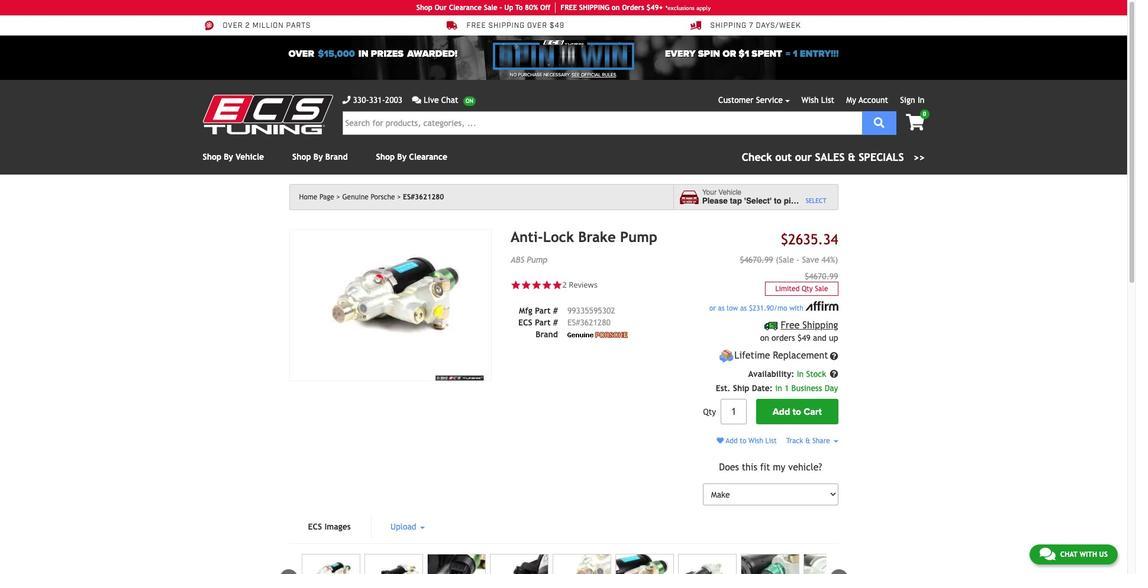 Task type: locate. For each thing, give the bounding box(es) containing it.
0 horizontal spatial sale
[[484, 4, 498, 12]]

# left es#
[[553, 318, 558, 327]]

over for over 2 million parts
[[223, 21, 243, 30]]

free down shop our clearance sale - up to 80% off
[[467, 21, 486, 30]]

over $15,000 in prizes
[[289, 48, 404, 60]]

sale inside shop our clearance sale - up to 80% off "link"
[[484, 4, 498, 12]]

1 vertical spatial on
[[761, 334, 770, 343]]

1 horizontal spatial 1
[[793, 48, 798, 60]]

/mo
[[774, 305, 788, 313]]

0 horizontal spatial as
[[718, 305, 725, 313]]

0 horizontal spatial chat
[[441, 95, 459, 105]]

brand inside es# 3621280 brand
[[536, 330, 558, 339]]

3 star image from the left
[[552, 280, 563, 291]]

0 horizontal spatial by
[[224, 152, 233, 162]]

live chat
[[424, 95, 459, 105]]

clearance inside "link"
[[449, 4, 482, 12]]

pump right brake
[[620, 229, 658, 245]]

genuine porsche link
[[342, 193, 401, 201]]

select
[[806, 197, 827, 204]]

or left $1
[[723, 48, 737, 60]]

0 vertical spatial part
[[535, 306, 551, 315]]

0 vertical spatial or
[[723, 48, 737, 60]]

add to wish list
[[724, 437, 777, 445]]

shop inside "link"
[[417, 4, 433, 12]]

1 vertical spatial brand
[[536, 330, 558, 339]]

1 horizontal spatial on
[[761, 334, 770, 343]]

ecs tuning image
[[203, 95, 333, 134]]

0 vertical spatial comments image
[[412, 96, 421, 104]]

to right heart 'image'
[[740, 437, 747, 445]]

0 horizontal spatial ecs
[[308, 522, 322, 532]]

as left $
[[741, 305, 747, 313]]

shop for shop by vehicle
[[203, 152, 221, 162]]

1 vertical spatial $49
[[798, 334, 811, 343]]

search image
[[874, 117, 885, 128]]

1 horizontal spatial in
[[918, 95, 925, 105]]

brand down mfg part #
[[536, 330, 558, 339]]

question circle image for lifetime replacement
[[830, 352, 839, 360]]

0 horizontal spatial $49
[[550, 21, 565, 30]]

0 vertical spatial free
[[467, 21, 486, 30]]

shop by clearance
[[376, 152, 448, 162]]

lifetime
[[467, 21, 502, 30], [735, 350, 770, 361]]

guarantee
[[276, 21, 322, 30]]

0 horizontal spatial $4670.99
[[740, 255, 774, 265]]

free
[[467, 21, 486, 30], [781, 319, 800, 331]]

0 horizontal spatial brand
[[326, 152, 348, 162]]

to inside your vehicle please tap 'select' to pick a vehicle
[[774, 197, 782, 205]]

comments image for chat
[[1040, 547, 1056, 561]]

0 horizontal spatial with
[[790, 305, 804, 313]]

0 vertical spatial qty
[[802, 285, 813, 293]]

1 horizontal spatial ecs
[[519, 318, 533, 327]]

1 horizontal spatial pump
[[620, 229, 658, 245]]

vehicle up tap
[[719, 188, 742, 196]]

to left cart
[[793, 406, 802, 418]]

star image left reviews
[[552, 280, 563, 291]]

1 horizontal spatial chat
[[1061, 551, 1078, 559]]

$4670.99 inside $4670.99 limited qty sale
[[805, 272, 839, 281]]

by up es#3621280
[[397, 152, 407, 162]]

0 horizontal spatial &
[[806, 437, 811, 445]]

orders
[[622, 4, 645, 12]]

official
[[581, 72, 601, 78]]

low
[[727, 305, 738, 313]]

pick
[[784, 197, 800, 205]]

0 horizontal spatial pump
[[527, 255, 548, 265]]

0 vertical spatial &
[[848, 151, 856, 163]]

1
[[793, 48, 798, 60], [785, 384, 789, 393]]

qty inside $4670.99 limited qty sale
[[802, 285, 813, 293]]

my
[[773, 461, 786, 473]]

free ship ping on orders $49+ *exclusions apply
[[561, 4, 711, 12]]

0 vertical spatial in
[[918, 95, 925, 105]]

comments image left live
[[412, 96, 421, 104]]

over inside over 2 million parts link
[[223, 21, 243, 30]]

0 vertical spatial #
[[553, 306, 558, 315]]

question circle image up day
[[830, 370, 839, 379]]

&
[[848, 151, 856, 163], [806, 437, 811, 445]]

2 horizontal spatial by
[[397, 152, 407, 162]]

0 vertical spatial $4670.99
[[740, 255, 774, 265]]

1 vertical spatial $4670.99
[[805, 272, 839, 281]]

0 horizontal spatial in
[[359, 48, 369, 60]]

2 as from the left
[[741, 305, 747, 313]]

0 vertical spatial clearance
[[449, 4, 482, 12]]

$49 right the over
[[550, 21, 565, 30]]

1 vertical spatial with
[[1080, 551, 1098, 559]]

0 vertical spatial with
[[790, 305, 804, 313]]

231.90
[[753, 305, 774, 313]]

support
[[526, 21, 562, 30]]

lifetime for lifetime tech support
[[467, 21, 502, 30]]

wish list
[[802, 95, 835, 105]]

1 vertical spatial qty
[[703, 407, 716, 417]]

1 vertical spatial ecs
[[308, 522, 322, 532]]

1 vertical spatial chat
[[1061, 551, 1078, 559]]

in up business
[[797, 370, 804, 379]]

tech
[[504, 21, 524, 30]]

0
[[923, 111, 927, 117]]

add to wish list link
[[717, 437, 777, 445]]

0 vertical spatial sale
[[484, 4, 498, 12]]

& for track
[[806, 437, 811, 445]]

or
[[723, 48, 737, 60], [710, 305, 716, 313]]

1 vertical spatial -
[[797, 255, 800, 265]]

ping
[[594, 4, 610, 12]]

1 vertical spatial list
[[766, 437, 777, 445]]

2 reviews link
[[563, 280, 598, 291]]

0 vertical spatial shipping
[[711, 21, 747, 30]]

sign in
[[901, 95, 925, 105]]

1 # from the top
[[553, 306, 558, 315]]

2003
[[385, 95, 403, 105]]

& for sales
[[848, 151, 856, 163]]

in down availability:
[[776, 384, 783, 393]]

question circle image
[[830, 352, 839, 360], [830, 370, 839, 379]]

comments image inside live chat link
[[412, 96, 421, 104]]

1 horizontal spatial to
[[774, 197, 782, 205]]

1 horizontal spatial star image
[[532, 280, 542, 291]]

clearance right our
[[449, 4, 482, 12]]

date:
[[752, 384, 773, 393]]

vehicle?
[[789, 461, 823, 473]]

shipping up and
[[803, 319, 839, 331]]

on right ping
[[612, 4, 620, 12]]

sale
[[484, 4, 498, 12], [815, 285, 828, 293]]

add inside button
[[773, 406, 791, 418]]

1 down availability: in stock
[[785, 384, 789, 393]]

with
[[790, 305, 804, 313], [1080, 551, 1098, 559]]

lifetime for lifetime replacement
[[735, 350, 770, 361]]

add right heart 'image'
[[726, 437, 738, 445]]

0 horizontal spatial clearance
[[409, 152, 448, 162]]

# inside 99335595302 ecs part #
[[553, 318, 558, 327]]

over left match
[[223, 21, 243, 30]]

ship
[[579, 4, 594, 12]]

track
[[787, 437, 804, 445]]

shop
[[417, 4, 433, 12], [203, 152, 221, 162], [292, 152, 311, 162], [376, 152, 395, 162]]

0 link
[[897, 110, 930, 132]]

$4670.99 down 44%)
[[805, 272, 839, 281]]

2 question circle image from the top
[[830, 370, 839, 379]]

& right "track" on the right bottom of the page
[[806, 437, 811, 445]]

0 vertical spatial on
[[612, 4, 620, 12]]

$4670.99 (sale - save 44%)
[[740, 255, 839, 265]]

by up home page link
[[314, 152, 323, 162]]

qty down est.
[[703, 407, 716, 417]]

1 vertical spatial lifetime
[[735, 350, 770, 361]]

0 horizontal spatial 1
[[785, 384, 789, 393]]

1 horizontal spatial sale
[[815, 285, 828, 293]]

part right mfg
[[535, 306, 551, 315]]

parts
[[286, 21, 311, 30]]

1 horizontal spatial vehicle
[[719, 188, 742, 196]]

enthusiast built
[[711, 21, 782, 30]]

in left prizes
[[359, 48, 369, 60]]

sale down 44%)
[[815, 285, 828, 293]]

part inside 99335595302 ecs part #
[[535, 318, 551, 327]]

1 horizontal spatial in
[[776, 384, 783, 393]]

0 vertical spatial -
[[500, 4, 502, 12]]

1 horizontal spatial $4670.99
[[805, 272, 839, 281]]

None text field
[[721, 399, 747, 425]]

track & share
[[787, 437, 833, 445]]

add down est. ship date: in 1 business day
[[773, 406, 791, 418]]

upload button
[[372, 515, 444, 539]]

comments image inside the chat with us "link"
[[1040, 547, 1056, 561]]

0 vertical spatial wish
[[802, 95, 819, 105]]

1 vertical spatial part
[[535, 318, 551, 327]]

- left save
[[797, 255, 800, 265]]

1 horizontal spatial comments image
[[1040, 547, 1056, 561]]

in right sign
[[918, 95, 925, 105]]

& right sales
[[848, 151, 856, 163]]

price
[[223, 21, 246, 30]]

1 horizontal spatial $49
[[798, 334, 811, 343]]

lifetime tech support
[[467, 21, 562, 30]]

lifetime right this product is lifetime replacement eligible "icon"
[[735, 350, 770, 361]]

1 vertical spatial shipping
[[803, 319, 839, 331]]

a
[[803, 197, 807, 205]]

1 by from the left
[[224, 152, 233, 162]]

brand up page
[[326, 152, 348, 162]]

or left low
[[710, 305, 716, 313]]

1 horizontal spatial by
[[314, 152, 323, 162]]

3 by from the left
[[397, 152, 407, 162]]

over 2 million parts
[[223, 21, 311, 30]]

customer service button
[[719, 94, 790, 107]]

1 vertical spatial #
[[553, 318, 558, 327]]

over 2 million parts link
[[203, 20, 311, 31]]

wish right service on the right top of the page
[[802, 95, 819, 105]]

day
[[825, 384, 839, 393]]

on down "free shipping" image
[[761, 334, 770, 343]]

list left "track" on the right bottom of the page
[[766, 437, 777, 445]]

up
[[829, 334, 839, 343]]

- left up
[[500, 4, 502, 12]]

comments image left chat with us
[[1040, 547, 1056, 561]]

$49 left and
[[798, 334, 811, 343]]

# up es# 3621280 brand
[[553, 306, 558, 315]]

330-
[[353, 95, 369, 105]]

part down mfg part #
[[535, 318, 551, 327]]

chat left the us
[[1061, 551, 1078, 559]]

comments image
[[412, 96, 421, 104], [1040, 547, 1056, 561]]

chat right live
[[441, 95, 459, 105]]

ecs down mfg
[[519, 318, 533, 327]]

specials
[[859, 151, 904, 163]]

0 horizontal spatial vehicle
[[236, 152, 264, 162]]

es#
[[568, 318, 580, 327]]

shipping inside free shipping on orders $49 and up
[[803, 319, 839, 331]]

$4670.99 left (sale
[[740, 255, 774, 265]]

7
[[749, 21, 754, 30]]

vehicle down "ecs tuning" 'image'
[[236, 152, 264, 162]]

1 vertical spatial pump
[[527, 255, 548, 265]]

1 vertical spatial free
[[781, 319, 800, 331]]

wish up the this
[[749, 437, 764, 445]]

star image up mfg part #
[[532, 280, 542, 291]]

0 vertical spatial to
[[774, 197, 782, 205]]

tap
[[730, 197, 742, 205]]

0 vertical spatial lifetime
[[467, 21, 502, 30]]

brand for shop by brand
[[326, 152, 348, 162]]

1 vertical spatial 2
[[563, 280, 567, 290]]

1 vertical spatial sale
[[815, 285, 828, 293]]

star image up mfg
[[521, 280, 532, 291]]

pump right the abs
[[527, 255, 548, 265]]

free
[[561, 4, 577, 12]]

free shipping image
[[765, 322, 779, 330]]

0 vertical spatial pump
[[620, 229, 658, 245]]

question circle image down up
[[830, 352, 839, 360]]

2 reviews
[[563, 280, 598, 290]]

star image
[[521, 280, 532, 291], [542, 280, 552, 291], [552, 280, 563, 291]]

1 right =
[[793, 48, 798, 60]]

0 vertical spatial vehicle
[[236, 152, 264, 162]]

2 horizontal spatial to
[[793, 406, 802, 418]]

*exclusions
[[666, 4, 695, 11]]

star image down the abs
[[511, 280, 521, 291]]

0 horizontal spatial add
[[726, 437, 738, 445]]

in
[[918, 95, 925, 105], [797, 370, 804, 379]]

1 horizontal spatial clearance
[[449, 4, 482, 12]]

free inside free shipping on orders $49 and up
[[781, 319, 800, 331]]

1 question circle image from the top
[[830, 352, 839, 360]]

2 # from the top
[[553, 318, 558, 327]]

sale left up
[[484, 4, 498, 12]]

add
[[773, 406, 791, 418], [726, 437, 738, 445]]

clearance
[[449, 4, 482, 12], [409, 152, 448, 162]]

1 star image from the left
[[521, 280, 532, 291]]

purchase
[[518, 72, 542, 78]]

99335595302
[[568, 306, 615, 315]]

add for add to cart
[[773, 406, 791, 418]]

1 vertical spatial wish
[[749, 437, 764, 445]]

to inside add to cart button
[[793, 406, 802, 418]]

ecs images
[[308, 522, 351, 532]]

entry!!!
[[800, 48, 839, 60]]

every
[[665, 48, 696, 60]]

ecs left images
[[308, 522, 322, 532]]

share
[[813, 437, 830, 445]]

free up orders
[[781, 319, 800, 331]]

as left low
[[718, 305, 725, 313]]

with left the us
[[1080, 551, 1098, 559]]

0 vertical spatial 1
[[793, 48, 798, 60]]

by for vehicle
[[224, 152, 233, 162]]

off
[[540, 4, 551, 12]]

sales
[[816, 151, 845, 163]]

=
[[786, 48, 791, 60]]

0 horizontal spatial lifetime
[[467, 21, 502, 30]]

with right /mo
[[790, 305, 804, 313]]

mfg part #
[[519, 306, 558, 315]]

up
[[505, 4, 514, 12]]

es#3621280 - 99335595302 - anti-lock brake pump - abs pump - genuine porsche - porsche image
[[289, 229, 492, 382], [302, 554, 360, 574], [364, 554, 423, 574], [427, 554, 486, 574], [490, 554, 549, 574], [553, 554, 611, 574], [615, 554, 674, 574], [678, 554, 737, 574], [741, 554, 800, 574], [804, 554, 862, 574]]

clearance up es#3621280
[[409, 152, 448, 162]]

0 horizontal spatial on
[[612, 4, 620, 12]]

by down "ecs tuning" 'image'
[[224, 152, 233, 162]]

comments image for live
[[412, 96, 421, 104]]

1 vertical spatial to
[[793, 406, 802, 418]]

built
[[761, 21, 782, 30]]

to
[[774, 197, 782, 205], [793, 406, 802, 418], [740, 437, 747, 445]]

0 horizontal spatial or
[[710, 305, 716, 313]]

1 vertical spatial vehicle
[[719, 188, 742, 196]]

2 part from the top
[[535, 318, 551, 327]]

1 horizontal spatial wish
[[802, 95, 819, 105]]

over down the guarantee
[[289, 48, 314, 60]]

star image up mfg part #
[[542, 280, 552, 291]]

lifetime down shop our clearance sale - up to 80% off
[[467, 21, 502, 30]]

2 vertical spatial to
[[740, 437, 747, 445]]

1 vertical spatial question circle image
[[830, 370, 839, 379]]

shop by clearance link
[[376, 152, 448, 162]]

1 horizontal spatial brand
[[536, 330, 558, 339]]

1 vertical spatial over
[[289, 48, 314, 60]]

brand
[[326, 152, 348, 162], [536, 330, 558, 339]]

in for availability:
[[797, 370, 804, 379]]

0 vertical spatial over
[[223, 21, 243, 30]]

home page
[[299, 193, 334, 201]]

price match guarantee
[[223, 21, 322, 30]]

0 vertical spatial 2
[[245, 21, 250, 30]]

qty right limited
[[802, 285, 813, 293]]

see
[[572, 72, 580, 78]]

0 horizontal spatial in
[[797, 370, 804, 379]]

by for brand
[[314, 152, 323, 162]]

1 horizontal spatial or
[[723, 48, 737, 60]]

shipping left 7
[[711, 21, 747, 30]]

see official rules link
[[572, 72, 616, 79]]

1 horizontal spatial shipping
[[803, 319, 839, 331]]

sale inside $4670.99 limited qty sale
[[815, 285, 828, 293]]

to left 'pick'
[[774, 197, 782, 205]]

2 by from the left
[[314, 152, 323, 162]]

our
[[435, 4, 447, 12]]

es# 3621280 brand
[[536, 318, 611, 339]]

0 horizontal spatial free
[[467, 21, 486, 30]]

to for add to cart
[[793, 406, 802, 418]]

free shipping over $49 link
[[447, 20, 565, 31]]

list left my
[[822, 95, 835, 105]]

1 horizontal spatial add
[[773, 406, 791, 418]]

question circle image for in stock
[[830, 370, 839, 379]]

1 vertical spatial in
[[797, 370, 804, 379]]

star image
[[511, 280, 521, 291], [532, 280, 542, 291]]



Task type: vqa. For each thing, say whether or not it's contained in the screenshot.
$49 within the FREE SHIPPING ON ORDERS $49 AND UP
yes



Task type: describe. For each thing, give the bounding box(es) containing it.
stock
[[807, 370, 827, 379]]

no
[[510, 72, 517, 78]]

vehicle inside your vehicle please tap 'select' to pick a vehicle
[[719, 188, 742, 196]]

prizes
[[371, 48, 404, 60]]

sign
[[901, 95, 916, 105]]

1 vertical spatial in
[[776, 384, 783, 393]]

free for shipping
[[781, 319, 800, 331]]

0 vertical spatial $49
[[550, 21, 565, 30]]

rules
[[602, 72, 616, 78]]

cart
[[804, 406, 822, 418]]

$49+
[[647, 4, 663, 12]]

over
[[527, 21, 548, 30]]

1 star image from the left
[[511, 280, 521, 291]]

0 horizontal spatial 2
[[245, 21, 250, 30]]

spin
[[698, 48, 721, 60]]

free for shipping
[[467, 21, 486, 30]]

or as low as $ 231.90 /mo with
[[710, 305, 806, 313]]

shop by vehicle link
[[203, 152, 264, 162]]

1 horizontal spatial list
[[822, 95, 835, 105]]

live
[[424, 95, 439, 105]]

shop for shop by brand
[[292, 152, 311, 162]]

spent
[[752, 48, 782, 60]]

1 part from the top
[[535, 306, 551, 315]]

this product is lifetime replacement eligible image
[[719, 349, 734, 364]]

to
[[516, 4, 523, 12]]

does
[[719, 461, 739, 473]]

'select'
[[745, 197, 772, 205]]

customer service
[[719, 95, 783, 105]]

over for over $15,000 in prizes
[[289, 48, 314, 60]]

and
[[813, 334, 827, 343]]

ecs images link
[[289, 515, 370, 539]]

2 star image from the left
[[542, 280, 552, 291]]

to for add to wish list
[[740, 437, 747, 445]]

Search text field
[[342, 111, 862, 135]]

by for clearance
[[397, 152, 407, 162]]

1 horizontal spatial -
[[797, 255, 800, 265]]

my account link
[[847, 95, 889, 105]]

sales & specials link
[[742, 149, 925, 165]]

0 horizontal spatial qty
[[703, 407, 716, 417]]

price match guarantee link
[[203, 20, 322, 31]]

ship
[[733, 384, 750, 393]]

1 vertical spatial or
[[710, 305, 716, 313]]

add for add to wish list
[[726, 437, 738, 445]]

clearance for our
[[449, 4, 482, 12]]

$15,000
[[318, 48, 355, 60]]

availability:
[[749, 370, 795, 379]]

1 as from the left
[[718, 305, 725, 313]]

shipping 7 days/week
[[711, 21, 801, 30]]

chat inside "link"
[[1061, 551, 1078, 559]]

upload
[[391, 522, 419, 532]]

mfg
[[519, 306, 533, 315]]

3621280
[[580, 318, 611, 327]]

genuine
[[342, 193, 369, 201]]

lifetime tech support link
[[447, 20, 562, 31]]

es#3621280
[[403, 193, 444, 201]]

necessary.
[[544, 72, 571, 78]]

genuine porsche
[[342, 193, 395, 201]]

shop our clearance sale - up to 80% off link
[[417, 2, 556, 13]]

2 star image from the left
[[532, 280, 542, 291]]

million
[[253, 21, 284, 30]]

heart image
[[717, 438, 724, 445]]

home page link
[[299, 193, 340, 201]]

1 vertical spatial 1
[[785, 384, 789, 393]]

ecs tuning 'spin to win' contest logo image
[[493, 40, 634, 70]]

free shipping over $49
[[467, 21, 565, 30]]

add to cart button
[[757, 399, 839, 425]]

sale for $4670.99
[[815, 285, 828, 293]]

apply
[[697, 4, 711, 11]]

chat with us link
[[1030, 545, 1118, 565]]

save
[[802, 255, 819, 265]]

- inside "link"
[[500, 4, 502, 12]]

331-
[[369, 95, 385, 105]]

phone image
[[342, 96, 351, 104]]

est.
[[716, 384, 731, 393]]

customer
[[719, 95, 754, 105]]

brand for es# 3621280 brand
[[536, 330, 558, 339]]

live chat link
[[412, 94, 476, 107]]

us
[[1100, 551, 1108, 559]]

$4670.99 for limited qty sale
[[805, 272, 839, 281]]

shop for shop our clearance sale - up to 80% off
[[417, 4, 433, 12]]

or as low as $/mo with 
			 - affirm financing (opens in modal) element
[[703, 301, 839, 314]]

shop by brand link
[[292, 152, 348, 162]]

sale for shop
[[484, 4, 498, 12]]

shop for shop by clearance
[[376, 152, 395, 162]]

please
[[703, 197, 728, 205]]

free shipping on orders $49 and up
[[761, 319, 839, 343]]

$49 inside free shipping on orders $49 and up
[[798, 334, 811, 343]]

wish list link
[[802, 95, 835, 105]]

$4670.99 for (sale - save 44%)
[[740, 255, 774, 265]]

days/week
[[756, 21, 801, 30]]

add to cart
[[773, 406, 822, 418]]

$1
[[739, 48, 750, 60]]

0 horizontal spatial list
[[766, 437, 777, 445]]

$4670.99 limited qty sale
[[776, 272, 839, 293]]

sales & specials
[[816, 151, 904, 163]]

2635.34
[[789, 231, 839, 247]]

clearance for by
[[409, 152, 448, 162]]

with inside or as low as $/mo with 
			 - affirm financing (opens in modal) element
[[790, 305, 804, 313]]

shipping
[[489, 21, 525, 30]]

my account
[[847, 95, 889, 105]]

reviews
[[569, 280, 598, 290]]

0 horizontal spatial wish
[[749, 437, 764, 445]]

44%)
[[822, 255, 839, 265]]

enthusiast
[[711, 21, 759, 30]]

home
[[299, 193, 317, 201]]

ecs inside 99335595302 ecs part #
[[519, 318, 533, 327]]

*exclusions apply link
[[666, 3, 711, 12]]

orders
[[772, 334, 795, 343]]

80%
[[525, 4, 538, 12]]

shop by vehicle
[[203, 152, 264, 162]]

0 vertical spatial in
[[359, 48, 369, 60]]

lock
[[543, 229, 574, 245]]

abs pump
[[511, 255, 548, 265]]

account
[[859, 95, 889, 105]]

vehicle
[[809, 197, 837, 205]]

page
[[320, 193, 334, 201]]

enthusiast built link
[[691, 20, 782, 31]]

on inside free shipping on orders $49 and up
[[761, 334, 770, 343]]

2 inside 'link'
[[563, 280, 567, 290]]

in for sign
[[918, 95, 925, 105]]

with inside the chat with us "link"
[[1080, 551, 1098, 559]]

0 vertical spatial chat
[[441, 95, 459, 105]]

this
[[742, 461, 758, 473]]

genuine porsche image
[[568, 332, 629, 338]]

shopping cart image
[[906, 114, 925, 131]]



